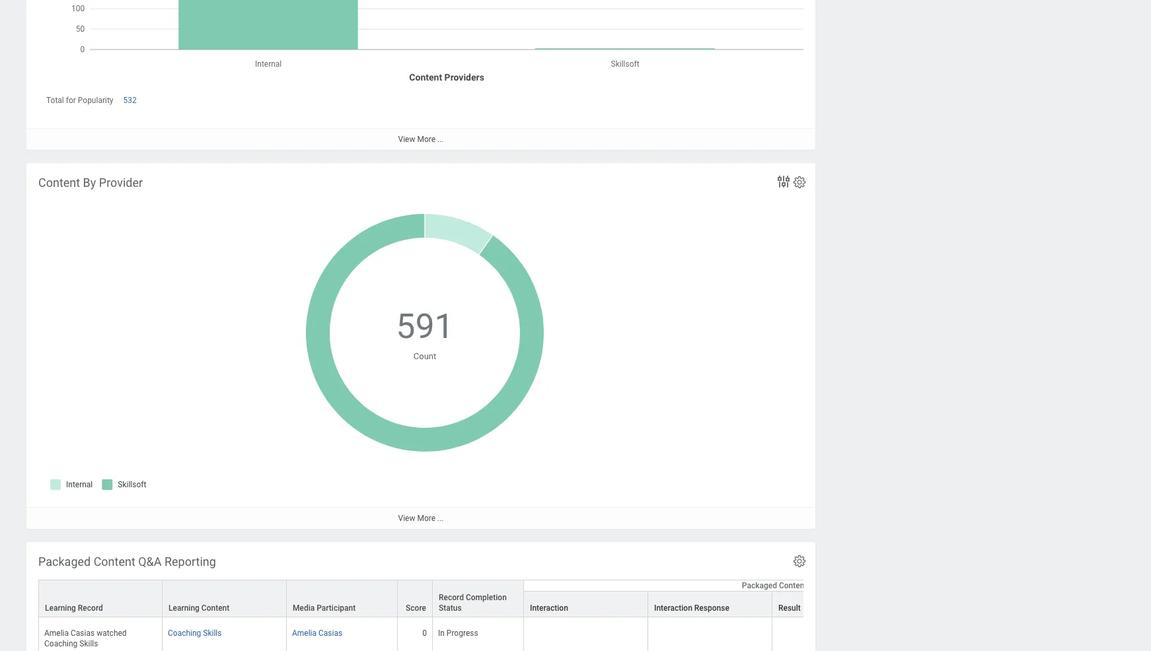 Task type: locate. For each thing, give the bounding box(es) containing it.
configure and view chart data image
[[776, 174, 792, 190]]

casias down learning record
[[71, 630, 95, 639]]

score
[[406, 604, 426, 614]]

amelia down learning record
[[44, 630, 69, 639]]

1 learning from the left
[[45, 604, 76, 614]]

1 vertical spatial coaching
[[44, 640, 78, 649]]

record up amelia casias watched coaching skills element
[[78, 604, 103, 614]]

packaged for packaged content interaction response
[[742, 582, 777, 591]]

0 horizontal spatial record
[[78, 604, 103, 614]]

1 horizontal spatial coaching
[[168, 630, 201, 639]]

learning up coaching skills link
[[169, 604, 200, 614]]

media participant column header
[[287, 581, 398, 619]]

amelia casias link
[[292, 627, 343, 639]]

1 vertical spatial more
[[417, 514, 436, 524]]

0 vertical spatial view
[[398, 135, 416, 144]]

record completion status
[[439, 594, 507, 614]]

1 amelia from the left
[[44, 630, 69, 639]]

0 vertical spatial response
[[850, 582, 885, 591]]

packaged
[[38, 555, 91, 569], [742, 582, 777, 591]]

skills down watched
[[80, 640, 98, 649]]

1 horizontal spatial packaged
[[742, 582, 777, 591]]

packaged content interaction response button
[[524, 581, 1103, 592]]

record completion status button
[[433, 581, 524, 618]]

record completion status column header
[[433, 581, 524, 619]]

view more ...
[[398, 135, 444, 144], [398, 514, 444, 524]]

0 horizontal spatial amelia
[[44, 630, 69, 639]]

0 horizontal spatial learning
[[45, 604, 76, 614]]

skills
[[203, 630, 222, 639], [80, 640, 98, 649]]

row
[[38, 581, 1103, 619], [38, 592, 1103, 630], [38, 618, 1103, 652]]

content for packaged content q&a reporting
[[94, 555, 135, 569]]

casias
[[71, 630, 95, 639], [319, 630, 343, 639]]

1 horizontal spatial amelia
[[292, 630, 317, 639]]

interaction for interaction response
[[655, 604, 693, 614]]

configure content by provider image
[[793, 175, 807, 190]]

coaching down the learning content
[[168, 630, 201, 639]]

amelia casias watched coaching skills element
[[44, 627, 127, 649]]

learning for learning content
[[169, 604, 200, 614]]

... inside content by provider element
[[438, 514, 444, 524]]

coaching skills link
[[168, 627, 222, 639]]

coaching
[[168, 630, 201, 639], [44, 640, 78, 649]]

amelia down media
[[292, 630, 317, 639]]

skills down the learning content
[[203, 630, 222, 639]]

2 casias from the left
[[319, 630, 343, 639]]

0 horizontal spatial coaching
[[44, 640, 78, 649]]

amelia for amelia casias
[[292, 630, 317, 639]]

content for learning content
[[202, 604, 230, 614]]

2 view from the top
[[398, 514, 416, 524]]

amelia inside amelia casias watched coaching skills
[[44, 630, 69, 639]]

1 row from the top
[[38, 581, 1103, 619]]

row containing amelia casias watched coaching skills
[[38, 618, 1103, 652]]

content inside column header
[[202, 604, 230, 614]]

...
[[438, 135, 444, 144], [438, 514, 444, 524]]

1 horizontal spatial response
[[850, 582, 885, 591]]

0 horizontal spatial interaction
[[530, 604, 569, 614]]

2 learning from the left
[[169, 604, 200, 614]]

in progress
[[438, 630, 478, 639]]

2 more from the top
[[417, 514, 436, 524]]

1 vertical spatial record
[[78, 604, 103, 614]]

total for popularity
[[46, 96, 113, 105]]

more
[[417, 135, 436, 144], [417, 514, 436, 524]]

packaged content q&a reporting element
[[26, 543, 1103, 652]]

learning record column header
[[38, 581, 163, 619]]

packaged inside popup button
[[742, 582, 777, 591]]

0 vertical spatial record
[[439, 594, 464, 603]]

skills inside amelia casias watched coaching skills
[[80, 640, 98, 649]]

0 horizontal spatial casias
[[71, 630, 95, 639]]

cell down result popup button
[[773, 618, 851, 652]]

3 row from the top
[[38, 618, 1103, 652]]

popularity
[[78, 96, 113, 105]]

1 horizontal spatial interaction
[[655, 604, 693, 614]]

packaged up interaction response popup button
[[742, 582, 777, 591]]

cell down interaction response popup button
[[649, 618, 773, 652]]

amelia
[[44, 630, 69, 639], [292, 630, 317, 639]]

watched
[[97, 630, 127, 639]]

status
[[439, 604, 462, 614]]

2 view more ... from the top
[[398, 514, 444, 524]]

content up the "result" on the right of the page
[[779, 582, 808, 591]]

total
[[46, 96, 64, 105]]

content
[[38, 176, 80, 190], [94, 555, 135, 569], [779, 582, 808, 591], [202, 604, 230, 614]]

1 view more ... from the top
[[398, 135, 444, 144]]

interaction button
[[524, 592, 648, 618]]

content left q&a
[[94, 555, 135, 569]]

record up status
[[439, 594, 464, 603]]

learning
[[45, 604, 76, 614], [169, 604, 200, 614]]

casias inside amelia casias watched coaching skills
[[71, 630, 95, 639]]

1 horizontal spatial skills
[[203, 630, 222, 639]]

view
[[398, 135, 416, 144], [398, 514, 416, 524]]

1 vertical spatial skills
[[80, 640, 98, 649]]

0 vertical spatial view more ... link
[[26, 128, 816, 150]]

amelia casias watched coaching skills
[[44, 630, 127, 649]]

1 view from the top
[[398, 135, 416, 144]]

0 horizontal spatial packaged
[[38, 555, 91, 569]]

result
[[779, 604, 801, 614]]

1 vertical spatial response
[[695, 604, 730, 614]]

0 vertical spatial coaching
[[168, 630, 201, 639]]

2 horizontal spatial interaction
[[809, 582, 848, 591]]

provider
[[99, 176, 143, 190]]

packaged up learning record
[[38, 555, 91, 569]]

learning up amelia casias watched coaching skills element
[[45, 604, 76, 614]]

content up coaching skills link
[[202, 604, 230, 614]]

1 vertical spatial view more ...
[[398, 514, 444, 524]]

591 count
[[396, 307, 454, 362]]

1 vertical spatial view
[[398, 514, 416, 524]]

1 horizontal spatial record
[[439, 594, 464, 603]]

2 ... from the top
[[438, 514, 444, 524]]

0 horizontal spatial skills
[[80, 640, 98, 649]]

0 vertical spatial skills
[[203, 630, 222, 639]]

content for packaged content interaction response
[[779, 582, 808, 591]]

1 horizontal spatial learning
[[169, 604, 200, 614]]

response
[[850, 582, 885, 591], [695, 604, 730, 614]]

for
[[66, 96, 76, 105]]

0 vertical spatial view more ...
[[398, 135, 444, 144]]

1 vertical spatial ...
[[438, 514, 444, 524]]

1 casias from the left
[[71, 630, 95, 639]]

0 vertical spatial packaged
[[38, 555, 91, 569]]

2 cell from the left
[[649, 618, 773, 652]]

in
[[438, 630, 445, 639]]

content by provider element
[[26, 163, 816, 530]]

q&a
[[138, 555, 162, 569]]

interaction
[[809, 582, 848, 591], [530, 604, 569, 614], [655, 604, 693, 614]]

0 vertical spatial more
[[417, 135, 436, 144]]

2 row from the top
[[38, 592, 1103, 630]]

view more ... link
[[26, 128, 816, 150], [26, 508, 816, 530]]

1 horizontal spatial casias
[[319, 630, 343, 639]]

result button
[[773, 592, 850, 618]]

amelia for amelia casias watched coaching skills
[[44, 630, 69, 639]]

1 vertical spatial view more ... link
[[26, 508, 816, 530]]

1 ... from the top
[[438, 135, 444, 144]]

view more ... inside content by provider element
[[398, 514, 444, 524]]

2 amelia from the left
[[292, 630, 317, 639]]

cell
[[524, 618, 649, 652], [649, 618, 773, 652], [773, 618, 851, 652]]

1 more from the top
[[417, 135, 436, 144]]

0 vertical spatial ...
[[438, 135, 444, 144]]

coaching down learning record
[[44, 640, 78, 649]]

1 view more ... link from the top
[[26, 128, 816, 150]]

cell down the interaction popup button
[[524, 618, 649, 652]]

interaction response
[[655, 604, 730, 614]]

record
[[439, 594, 464, 603], [78, 604, 103, 614]]

casias for amelia casias watched coaching skills
[[71, 630, 95, 639]]

0 horizontal spatial response
[[695, 604, 730, 614]]

count
[[414, 352, 437, 362]]

1 vertical spatial packaged
[[742, 582, 777, 591]]

casias down "participant"
[[319, 630, 343, 639]]



Task type: vqa. For each thing, say whether or not it's contained in the screenshot.
SKILLS
yes



Task type: describe. For each thing, give the bounding box(es) containing it.
packaged content interaction response
[[742, 582, 885, 591]]

3 cell from the left
[[773, 618, 851, 652]]

reporting
[[165, 555, 216, 569]]

in progress element
[[438, 627, 478, 639]]

1 cell from the left
[[524, 618, 649, 652]]

interaction for interaction
[[530, 604, 569, 614]]

content left the by
[[38, 176, 80, 190]]

packaged content q&a reporting
[[38, 555, 216, 569]]

learning content column header
[[163, 581, 287, 619]]

progress
[[447, 630, 478, 639]]

media participant button
[[287, 581, 397, 618]]

popularity by content provider element
[[26, 0, 816, 150]]

row containing packaged content interaction response
[[38, 581, 1103, 619]]

2 view more ... link from the top
[[26, 508, 816, 530]]

learning record button
[[39, 581, 162, 618]]

view more ... inside popularity by content provider element
[[398, 135, 444, 144]]

591 button
[[396, 304, 456, 350]]

row containing interaction
[[38, 592, 1103, 630]]

coaching inside amelia casias watched coaching skills
[[44, 640, 78, 649]]

interaction response button
[[649, 592, 772, 618]]

learning content
[[169, 604, 230, 614]]

content by provider
[[38, 176, 143, 190]]

completion
[[466, 594, 507, 603]]

more inside popularity by content provider element
[[417, 135, 436, 144]]

score column header
[[398, 581, 433, 619]]

view inside popularity by content provider element
[[398, 135, 416, 144]]

score button
[[398, 581, 432, 618]]

coaching skills
[[168, 630, 222, 639]]

amelia casias
[[292, 630, 343, 639]]

... inside popularity by content provider element
[[438, 135, 444, 144]]

media
[[293, 604, 315, 614]]

by
[[83, 176, 96, 190]]

record inside record completion status
[[439, 594, 464, 603]]

532
[[123, 96, 137, 105]]

configure packaged content q&a reporting image
[[793, 555, 807, 569]]

learning content button
[[163, 581, 286, 618]]

participant
[[317, 604, 356, 614]]

casias for amelia casias
[[319, 630, 343, 639]]

media participant
[[293, 604, 356, 614]]

learning record
[[45, 604, 103, 614]]

learning for learning record
[[45, 604, 76, 614]]

more inside content by provider element
[[417, 514, 436, 524]]

591
[[396, 307, 454, 347]]

view inside content by provider element
[[398, 514, 416, 524]]

packaged for packaged content q&a reporting
[[38, 555, 91, 569]]

532 button
[[123, 95, 139, 106]]

0
[[423, 630, 427, 639]]



